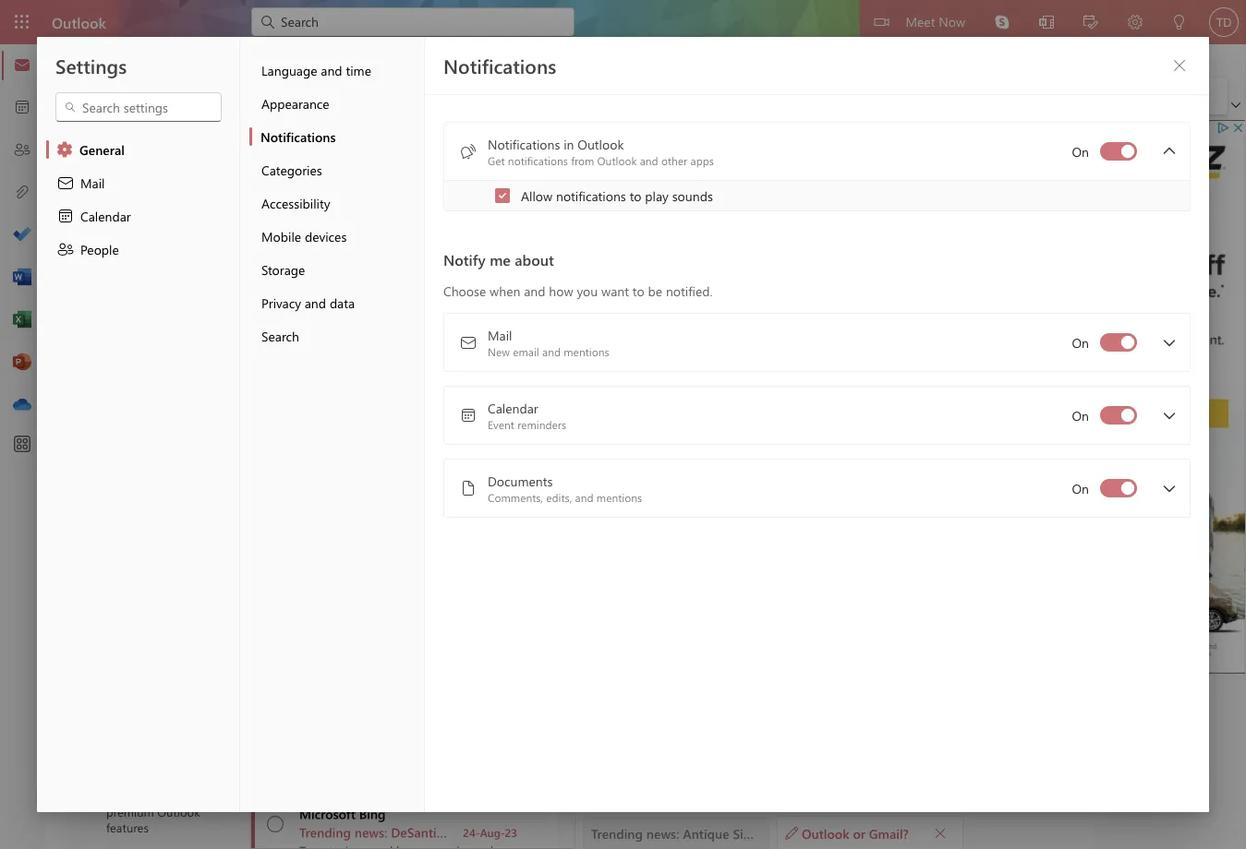 Task type: locate. For each thing, give the bounding box(es) containing it.
microsoft for trending news: desantis disappears, vivek rises and woke… and more
[[299, 806, 356, 823]]

 button
[[450, 81, 487, 111]]

0 vertical spatial 
[[1172, 58, 1187, 73]]

and right edits,
[[575, 490, 594, 505]]

trending news: desantis disappears, vivek rises and woke… and more
[[299, 824, 715, 842]]

1 trending from the top
[[299, 267, 349, 284]]

2 select a conversation checkbox from the top
[[255, 798, 299, 838]]

calendar event reminders
[[488, 400, 566, 432]]

help button
[[211, 44, 266, 73]]

allow notifications to play sounds
[[521, 187, 713, 204]]

news: left should at the left bottom of the page
[[355, 491, 387, 508]]

1 horizontal spatial mail
[[488, 327, 512, 344]]

bing for antique
[[357, 248, 382, 265]]

court
[[491, 491, 525, 508]]

1 horizontal spatial it
[[836, 318, 844, 336]]

hey mike, which do you prefer to email with? outlook or gmail? i personally prefer gmail as it is connected to chrome so it makes for using it way easier. excited to hear back from you! sincerely, test
[[594, 282, 1049, 392]]

more up connected in the right top of the page
[[695, 267, 725, 284]]

which
[[594, 300, 635, 318]]

mentions
[[564, 344, 609, 359], [597, 490, 642, 505]]

trending for trending news: desantis disappears, vivek rises and woke… and more
[[299, 824, 351, 842]]

and right woke…
[[658, 824, 680, 842]]

to button
[[593, 183, 650, 212]]

email left with?
[[740, 300, 775, 318]]

0 vertical spatial notifications
[[508, 153, 568, 167]]

3 microsoft bing from the top
[[299, 806, 386, 823]]

and right "be"
[[670, 267, 692, 284]]

1 horizontal spatial 
[[459, 333, 478, 352]]

reminders
[[517, 417, 566, 432]]

from up prices
[[571, 153, 594, 167]]

include group
[[943, 78, 1079, 115]]

 button inside basic text group
[[296, 83, 310, 109]]

numbering image
[[697, 87, 734, 105]]

tab list containing home
[[91, 44, 635, 73]]

14-
[[466, 268, 483, 283]]

 inside  checkbox
[[267, 333, 284, 350]]

1  from the top
[[267, 136, 284, 152]]

news: left the putin
[[353, 675, 384, 692]]

powerpoint image
[[13, 354, 31, 372]]

create new folder tree item
[[136, 762, 237, 779]]

you inside the notifications element
[[577, 282, 598, 299]]

13-
[[466, 343, 483, 358]]

 up categories
[[268, 136, 283, 151]]

privacy
[[261, 294, 301, 311]]

temu up accessibility
[[299, 173, 331, 190]]

1 horizontal spatial from
[[725, 336, 755, 354]]

language and time
[[261, 61, 371, 79]]

0 horizontal spatial mail
[[80, 174, 105, 191]]

trending for trending news: antique singer sewing machine values & what… and more
[[299, 267, 349, 284]]

mobile devices
[[261, 228, 347, 245]]

notifications
[[443, 53, 556, 79], [261, 128, 336, 145], [488, 136, 560, 153]]


[[1134, 87, 1152, 105]]

2 temu from the top
[[299, 192, 331, 209]]

mail for mail
[[80, 174, 105, 191]]

email inside hey mike, which do you prefer to email with? outlook or gmail? i personally prefer gmail as it is connected to chrome so it makes for using it way easier. excited to hear back from you! sincerely, test
[[740, 300, 775, 318]]

and inside the mail new email and mentions
[[542, 344, 561, 359]]

more right woke…
[[684, 824, 715, 842]]

temu for temu clearance only today - insanely low prices
[[299, 192, 331, 209]]

mentions right edits,
[[597, 490, 642, 505]]

as
[[635, 318, 650, 336]]

1 horizontal spatial prefer
[[1011, 300, 1049, 318]]

2 microsoft from the top
[[299, 323, 353, 340]]

select a conversation checkbox for trending news: desantis disappears, vivek rises and woke… and more
[[255, 798, 299, 838]]

mike,
[[622, 282, 656, 300]]

trending up privacy and data button
[[299, 267, 349, 284]]

rises
[[552, 824, 582, 842]]

 button
[[487, 81, 524, 111]]

home
[[106, 50, 140, 67]]

email right new
[[513, 344, 539, 359]]

0 vertical spatial temu
[[299, 173, 331, 190]]

news: for desantis
[[355, 824, 387, 842]]

calendar
[[80, 207, 131, 224], [488, 400, 538, 417]]

1 vertical spatial gmail?
[[869, 825, 909, 842]]

you for how
[[577, 282, 598, 299]]

select a conversation checkbox for trending news: antique singer sewing machine values & what… and more
[[255, 240, 299, 280]]

1  from the top
[[268, 136, 283, 151]]

 for select all messages option
[[268, 136, 283, 151]]

notifications down appearance
[[261, 128, 336, 145]]

3 trending from the top
[[299, 675, 349, 692]]

excel image
[[13, 311, 31, 330]]

0 vertical spatial from
[[571, 153, 594, 167]]

disappears,
[[446, 824, 513, 842]]

is
[[665, 318, 675, 336]]

and inside notifications in outlook get notifications from outlook and other apps
[[640, 153, 658, 167]]

0 vertical spatial microsoft
[[299, 248, 353, 265]]

easier.
[[990, 318, 1032, 336]]

2 it from the left
[[836, 318, 844, 336]]

2  from the top
[[268, 259, 283, 273]]

 button
[[296, 83, 310, 109], [77, 161, 108, 195], [1155, 328, 1184, 358], [1155, 401, 1184, 430], [1155, 474, 1184, 503]]

trending left desantis at the left
[[299, 824, 351, 842]]

1 vertical spatial mentions
[[597, 490, 642, 505]]

or left for
[[870, 300, 883, 318]]

notifications left in
[[488, 136, 560, 153]]

prefer right personally
[[1011, 300, 1049, 318]]

3 microsoft from the top
[[299, 806, 356, 823]]

clearance
[[335, 192, 392, 209]]

mentions inside the mail new email and mentions
[[564, 344, 609, 359]]

temu image
[[260, 176, 290, 206]]

sewing
[[476, 267, 517, 284]]

microsoft bing for trending news: desantis disappears, vivek rises and woke… and more
[[299, 806, 386, 823]]

1 microsoft from the top
[[299, 248, 353, 265]]

0 vertical spatial gmail?
[[886, 300, 931, 318]]

0 vertical spatial select a conversation checkbox
[[255, 240, 299, 280]]


[[1172, 58, 1187, 73], [934, 827, 947, 840]]

mail image
[[13, 56, 31, 75]]

 inside reading pane main content
[[934, 827, 947, 840]]

application containing settings
[[0, 0, 1246, 850]]

create
[[136, 762, 173, 779]]

mentions for 
[[564, 344, 609, 359]]

1 vertical spatial 
[[934, 827, 947, 840]]

it right "so"
[[836, 318, 844, 336]]

trending down "updates"
[[299, 491, 351, 508]]

trending news: antique singer sewing machine values & what… and more
[[299, 267, 725, 284]]

13-sep-23
[[466, 343, 517, 358]]

temu for temu
[[299, 173, 331, 190]]

or right ""
[[853, 825, 866, 842]]

Select a conversation checkbox
[[255, 240, 299, 280], [255, 798, 299, 838]]

calendar up people
[[80, 207, 131, 224]]

message list list box
[[251, 164, 728, 850]]

0 horizontal spatial or
[[853, 825, 866, 842]]

 inside select all messages option
[[268, 136, 283, 151]]

Search settings search field
[[77, 98, 202, 116]]

0 vertical spatial tree
[[67, 116, 216, 161]]

and inside button
[[321, 61, 342, 79]]

1 vertical spatial select a conversation checkbox
[[255, 798, 299, 838]]

and left data
[[305, 294, 326, 311]]

onedrive image
[[13, 396, 31, 415]]

premium outlook features button
[[67, 763, 250, 850]]

trending left the putin
[[299, 675, 349, 692]]

mail inside the mail new email and mentions
[[488, 327, 512, 344]]

and right new
[[542, 344, 561, 359]]

legendary monsters quiz
[[299, 341, 443, 358]]

connected
[[678, 318, 747, 336]]

should
[[391, 491, 432, 508]]

1 prefer from the left
[[683, 300, 721, 318]]

dialog
[[0, 0, 1246, 850]]

prefer
[[683, 300, 721, 318], [1011, 300, 1049, 318]]

0 vertical spatial mentions
[[564, 344, 609, 359]]

23
[[505, 268, 517, 283], [505, 343, 517, 358], [505, 418, 517, 432], [505, 492, 517, 507], [505, 826, 517, 841]]

apps
[[691, 153, 714, 167]]

calendar image
[[13, 99, 31, 117]]

hey
[[594, 282, 619, 300]]

calendar right 
[[488, 400, 538, 417]]

1 select a conversation checkbox from the top
[[255, 240, 299, 280]]

sep- inside updates to our terms of use 08-sep-23
[[482, 418, 505, 432]]

you right the how at the top left of the page
[[577, 282, 598, 299]]

mentions inside documents comments, edits, and mentions
[[597, 490, 642, 505]]

message list section
[[251, 118, 728, 850]]

1 vertical spatial email
[[513, 344, 539, 359]]

14-sep-23
[[466, 268, 517, 283]]

and left other
[[640, 153, 658, 167]]

 down mobile
[[268, 259, 283, 273]]

 inside settings tab list
[[56, 174, 75, 192]]

 left new
[[459, 333, 478, 352]]

3 it from the left
[[950, 318, 959, 336]]

0 horizontal spatial you
[[577, 282, 598, 299]]

0 vertical spatial 
[[268, 136, 283, 151]]

chrome
[[766, 318, 815, 336]]

1 vertical spatial tree
[[67, 198, 237, 789]]

 for 
[[1160, 406, 1179, 425]]

insanely
[[473, 192, 521, 209]]

makes
[[847, 318, 890, 336]]

temu clearance only today - insanely low prices
[[299, 192, 586, 209]]

and right "from…"
[[672, 491, 694, 508]]

1 vertical spatial temu
[[299, 192, 331, 209]]

0 horizontal spatial 
[[56, 174, 75, 192]]

2 prefer from the left
[[1011, 300, 1049, 318]]

news: left desantis at the left
[[355, 824, 387, 842]]

mail
[[80, 174, 105, 191], [488, 327, 512, 344]]

0 vertical spatial calendar
[[80, 207, 131, 224]]

document
[[0, 0, 1246, 850]]

premium outlook features
[[106, 804, 200, 836]]

1 horizontal spatial email
[[740, 300, 775, 318]]

categories
[[261, 161, 322, 178]]

word image
[[13, 269, 31, 287]]

1 horizontal spatial or
[[870, 300, 883, 318]]

t
[[271, 182, 278, 200]]

more right china…
[[663, 675, 693, 692]]

1 vertical spatial or
[[853, 825, 866, 842]]

microsoft bing for legendary monsters quiz
[[299, 323, 382, 340]]

1 vertical spatial microsoft bing
[[299, 323, 382, 340]]

mike@example.com
[[666, 187, 781, 204]]

0 horizontal spatial prefer
[[683, 300, 721, 318]]

files image
[[13, 184, 31, 202]]

tree
[[67, 116, 216, 161], [67, 198, 237, 789]]

2 vertical spatial bing
[[359, 806, 386, 823]]

0 horizontal spatial it
[[653, 318, 662, 336]]

 button for 
[[1155, 328, 1184, 358]]

0 horizontal spatial  button
[[928, 821, 953, 847]]

0 vertical spatial 
[[56, 174, 75, 192]]

mail right 13-
[[488, 327, 512, 344]]

tree containing 
[[67, 198, 237, 789]]

0 horizontal spatial 
[[934, 827, 947, 840]]

new
[[176, 762, 199, 779]]

it left is
[[653, 318, 662, 336]]

format text button
[[408, 44, 501, 73]]

application
[[0, 0, 1246, 850]]

aug-
[[480, 826, 505, 841]]

1 vertical spatial bing
[[357, 323, 382, 340]]

1 horizontal spatial 
[[1172, 58, 1187, 73]]

 inside folders tree item
[[86, 170, 101, 185]]

1 horizontal spatial calendar
[[488, 400, 538, 417]]

email
[[740, 300, 775, 318], [513, 344, 539, 359]]

0 vertical spatial bing
[[357, 248, 382, 265]]

you down "be"
[[657, 300, 680, 318]]

 up 
[[56, 174, 75, 192]]

 inside select a conversation option
[[268, 259, 283, 273]]

outlook up 
[[52, 12, 106, 32]]

calendar inside the  calendar
[[80, 207, 131, 224]]

2 trending from the top
[[299, 491, 351, 508]]

0 horizontal spatial from
[[571, 153, 594, 167]]

1 temu from the top
[[299, 173, 331, 190]]

outlook down create new folder tree item
[[157, 804, 200, 821]]

mail up the  calendar
[[80, 174, 105, 191]]

0 vertical spatial or
[[870, 300, 883, 318]]

 for 
[[1160, 333, 1179, 352]]

gmail? inside hey mike, which do you prefer to email with? outlook or gmail? i personally prefer gmail as it is connected to chrome so it makes for using it way easier. excited to hear back from you! sincerely, test
[[886, 300, 931, 318]]

1 horizontal spatial  button
[[1165, 51, 1194, 80]]

1 vertical spatial from
[[725, 336, 755, 354]]

more
[[695, 267, 725, 284], [698, 491, 728, 508], [663, 675, 693, 692], [684, 824, 715, 842]]

1 microsoft bing from the top
[[299, 248, 382, 265]]

allow
[[521, 187, 553, 204]]

2 horizontal spatial it
[[950, 318, 959, 336]]

ad
[[477, 176, 489, 188]]

0 vertical spatial  button
[[1165, 51, 1194, 80]]

it left the way
[[950, 318, 959, 336]]

 button
[[1165, 51, 1194, 80], [928, 821, 953, 847]]

1 vertical spatial microsoft
[[299, 323, 353, 340]]

you inside hey mike, which do you prefer to email with? outlook or gmail? i personally prefer gmail as it is connected to chrome so it makes for using it way easier. excited to hear back from you! sincerely, test
[[657, 300, 680, 318]]

it
[[653, 318, 662, 336], [836, 318, 844, 336], [950, 318, 959, 336]]

use
[[443, 416, 463, 433]]

1 vertical spatial 
[[268, 259, 283, 273]]

outlook right ""
[[802, 825, 849, 842]]

outlook right with?
[[816, 300, 867, 318]]

0 horizontal spatial calendar
[[80, 207, 131, 224]]

get
[[488, 153, 505, 167]]


[[624, 87, 642, 105]]

2 vertical spatial microsoft bing
[[299, 806, 386, 823]]

news: for putin
[[353, 675, 384, 692]]

prefer down notified.
[[683, 300, 721, 318]]


[[268, 136, 283, 151], [268, 259, 283, 273]]

0 vertical spatial microsoft bing
[[299, 248, 382, 265]]

notifications inside notifications in outlook get notifications from outlook and other apps
[[488, 136, 560, 153]]

from left the you!
[[725, 336, 755, 354]]

1 vertical spatial calendar
[[488, 400, 538, 417]]

3  from the top
[[267, 333, 284, 350]]

2 vertical spatial microsoft
[[299, 806, 356, 823]]

notify
[[443, 249, 486, 269]]

1 vertical spatial 
[[459, 333, 478, 352]]

prices
[[552, 192, 586, 209]]

trending
[[299, 267, 349, 284], [299, 491, 351, 508], [299, 675, 349, 692], [299, 824, 351, 842]]


[[56, 174, 75, 192], [459, 333, 478, 352]]

decrease indent image
[[734, 87, 771, 105]]

more apps image
[[13, 436, 31, 455]]

2 microsoft bing from the top
[[299, 323, 382, 340]]

tab list
[[91, 44, 635, 73]]

 filter
[[496, 136, 549, 154]]

0 vertical spatial mail
[[80, 174, 105, 191]]


[[459, 406, 478, 425]]

search button
[[249, 320, 424, 353]]

other
[[661, 153, 688, 167]]

0 horizontal spatial email
[[513, 344, 539, 359]]

temu
[[299, 173, 331, 190], [299, 192, 331, 209]]

 for 
[[1160, 479, 1179, 498]]

outlook right in
[[578, 136, 624, 153]]

and right rises
[[585, 824, 607, 842]]

features
[[106, 820, 149, 836]]

4  from the top
[[267, 817, 284, 833]]

trending for trending news: should supreme court disqualify trump from… and more
[[299, 491, 351, 508]]

23 for antique
[[505, 268, 517, 283]]

using
[[913, 318, 947, 336]]

To text field
[[660, 186, 1007, 211]]

mail new email and mentions
[[488, 327, 609, 359]]

notifications down notifications in outlook get notifications from outlook and other apps
[[556, 187, 626, 204]]

notifications
[[508, 153, 568, 167], [556, 187, 626, 204]]

1 horizontal spatial you
[[657, 300, 680, 318]]

notifications up allow
[[508, 153, 568, 167]]

draw button
[[503, 44, 560, 73]]

and left time
[[321, 61, 342, 79]]

4 trending from the top
[[299, 824, 351, 842]]

2 tree from the top
[[67, 198, 237, 789]]

appearance button
[[249, 87, 424, 120]]

0 vertical spatial email
[[740, 300, 775, 318]]

07-sep-23
[[465, 492, 517, 507]]


[[459, 479, 478, 498]]


[[55, 140, 74, 159]]

1 vertical spatial mail
[[488, 327, 512, 344]]

mentions down gmail
[[564, 344, 609, 359]]

temu down categories button
[[299, 192, 331, 209]]

news: up data
[[353, 267, 384, 284]]

mail inside settings tab list
[[80, 174, 105, 191]]

23 for should
[[505, 492, 517, 507]]

basic text group
[[192, 78, 881, 115]]


[[785, 827, 798, 840]]

24-aug-23
[[463, 826, 517, 841]]

more right "from…"
[[698, 491, 728, 508]]



Task type: describe. For each thing, give the bounding box(es) containing it.
Select all messages checkbox
[[262, 131, 288, 157]]

settings
[[55, 53, 127, 79]]

microsoft for trending news: antique singer sewing machine values & what… and more
[[299, 248, 353, 265]]

-
[[464, 192, 470, 209]]

dialog containing settings
[[0, 0, 1246, 850]]

document containing settings
[[0, 0, 1246, 850]]


[[1097, 87, 1115, 105]]

today
[[426, 192, 461, 209]]


[[64, 101, 77, 114]]

clipboard group
[[56, 78, 184, 115]]

1 it from the left
[[653, 318, 662, 336]]

 create new folder
[[110, 244, 237, 779]]

more for trending news: desantis disappears, vivek rises and woke… and more
[[684, 824, 715, 842]]

meet
[[906, 12, 935, 30]]

 button
[[413, 81, 450, 111]]

people image
[[13, 141, 31, 160]]

23 for quiz
[[505, 343, 517, 358]]

23 inside updates to our terms of use 08-sep-23
[[505, 418, 517, 432]]

mentions for 
[[597, 490, 642, 505]]

notifications inside notifications in outlook get notifications from outlook and other apps
[[508, 153, 568, 167]]

outlook inside hey mike, which do you prefer to email with? outlook or gmail? i personally prefer gmail as it is connected to chrome so it makes for using it way easier. excited to hear back from you! sincerely, test
[[816, 300, 867, 318]]

trending news: should supreme court disqualify trump from… and more
[[299, 491, 728, 508]]

in
[[564, 136, 574, 153]]

bullets image
[[661, 87, 697, 105]]

privacy and data
[[261, 294, 355, 311]]

general
[[79, 141, 125, 158]]

about
[[515, 249, 554, 269]]

documents
[[488, 473, 553, 490]]

for
[[893, 318, 910, 336]]

more for trending news: putin powerless to complain about china… and more
[[663, 675, 693, 692]]

want
[[601, 282, 629, 299]]

notifications inside "button"
[[261, 128, 336, 145]]

home button
[[92, 44, 154, 73]]

1 tree from the top
[[67, 116, 216, 161]]


[[56, 240, 75, 259]]

 button
[[55, 45, 91, 77]]

trending for trending news: putin powerless to complain about china… and more
[[299, 675, 349, 692]]

reading pane main content
[[576, 115, 1094, 850]]

 button inside notifications tab panel
[[1165, 51, 1194, 80]]

notifications heading
[[443, 53, 556, 79]]

 button
[[1087, 81, 1124, 111]]

complain
[[496, 675, 550, 692]]

08-
[[465, 418, 482, 432]]

notifications element
[[443, 108, 1191, 532]]

you!
[[758, 336, 785, 354]]

be
[[648, 282, 662, 299]]

way
[[962, 318, 987, 336]]

Message body, press Alt+F10 to exit text field
[[594, 282, 1064, 539]]

 button
[[614, 81, 651, 111]]

updates to our terms of use 08-sep-23
[[299, 416, 517, 433]]

how
[[549, 282, 573, 299]]

sep- for should
[[482, 492, 505, 507]]

outlook up allow notifications to play sounds
[[597, 153, 637, 167]]

sounds
[[672, 187, 713, 204]]

people
[[80, 241, 119, 258]]

07-
[[465, 492, 482, 507]]

folders
[[112, 168, 161, 188]]

tags group
[[1087, 78, 1161, 115]]

news: for should
[[355, 491, 387, 508]]

search
[[261, 327, 299, 345]]

 inside select all messages option
[[267, 136, 284, 152]]

left-rail-appbar navigation
[[4, 44, 41, 427]]

powerless
[[421, 675, 477, 692]]

text
[[466, 50, 487, 67]]

updates
[[299, 416, 348, 433]]

terms
[[391, 416, 424, 433]]

documents comments, edits, and mentions
[[488, 473, 642, 505]]

edits,
[[546, 490, 572, 505]]

outlook inside banner
[[52, 12, 106, 32]]

notifications button
[[249, 120, 424, 153]]

calendar inside calendar event reminders
[[488, 400, 538, 417]]

settings tab list
[[37, 37, 240, 813]]

trending news: putin powerless to complain about china… and more
[[299, 675, 693, 692]]

devices
[[305, 228, 347, 245]]

antique
[[388, 267, 433, 284]]

only
[[395, 192, 423, 209]]


[[56, 207, 75, 225]]

gmail
[[594, 318, 632, 336]]

language and time button
[[249, 54, 424, 87]]

from inside hey mike, which do you prefer to email with? outlook or gmail? i personally prefer gmail as it is connected to chrome so it makes for using it way easier. excited to hear back from you! sincerely, test
[[725, 336, 755, 354]]


[[459, 142, 478, 161]]

1 vertical spatial notifications
[[556, 187, 626, 204]]

sep- for antique
[[483, 268, 505, 283]]

message button
[[266, 44, 345, 73]]

1 vertical spatial  button
[[928, 821, 953, 847]]

what…
[[627, 267, 667, 284]]

legendary
[[299, 341, 359, 358]]

sep- for quiz
[[483, 343, 505, 358]]

folders tree item
[[67, 161, 216, 198]]

accessibility
[[261, 194, 330, 212]]

Select a conversation checkbox
[[255, 315, 299, 355]]

 inside the notifications element
[[459, 333, 478, 352]]

bing for desantis
[[359, 806, 386, 823]]

bing for quiz
[[357, 323, 382, 340]]

or inside hey mike, which do you prefer to email with? outlook or gmail? i personally prefer gmail as it is connected to chrome so it makes for using it way easier. excited to hear back from you! sincerely, test
[[870, 300, 883, 318]]

settings heading
[[55, 53, 127, 79]]

and left the how at the top left of the page
[[524, 282, 546, 299]]

meet now
[[906, 12, 965, 30]]


[[496, 136, 514, 154]]

storage
[[261, 261, 305, 278]]

comments,
[[488, 490, 543, 505]]

supreme
[[436, 491, 488, 508]]

draw
[[517, 50, 546, 67]]

about
[[554, 675, 589, 692]]

more for trending news: should supreme court disqualify trump from… and more
[[698, 491, 728, 508]]

 inside basic text group
[[297, 91, 309, 102]]

you for do
[[657, 300, 680, 318]]

 inside notifications tab panel
[[1172, 58, 1187, 73]]

machine
[[521, 267, 569, 284]]

notifications tab panel
[[425, 37, 1209, 813]]

 button
[[1155, 137, 1184, 166]]

email inside the mail new email and mentions
[[513, 344, 539, 359]]

microsoft bing for trending news: antique singer sewing machine values & what… and more
[[299, 248, 382, 265]]

 button
[[1124, 81, 1161, 111]]

mike@example.com button
[[661, 186, 802, 207]]

notifications up 
[[443, 53, 556, 79]]

and inside button
[[305, 294, 326, 311]]

to do image
[[13, 226, 31, 245]]

increase indent image
[[771, 87, 808, 105]]

23 for desantis
[[505, 826, 517, 841]]

outlook inside premium outlook features
[[157, 804, 200, 821]]

and inside documents comments, edits, and mentions
[[575, 490, 594, 505]]

notified.
[[666, 282, 713, 299]]

insert
[[360, 50, 392, 67]]

from inside notifications in outlook get notifications from outlook and other apps
[[571, 153, 594, 167]]

notify me about
[[443, 249, 554, 269]]

mail for mail new email and mentions
[[488, 327, 512, 344]]

 for trending news: antique singer sewing machine values & what… and more's select a conversation option
[[268, 259, 283, 273]]

microsoft for legendary monsters quiz
[[299, 323, 353, 340]]

 button inside folders tree item
[[77, 161, 108, 195]]

trump
[[588, 491, 626, 508]]

outlook banner
[[0, 0, 1246, 44]]

 button for 
[[1155, 474, 1184, 503]]

woke…
[[611, 824, 655, 842]]

choose
[[443, 282, 486, 299]]

quiz
[[419, 341, 443, 358]]

 button for 
[[1155, 401, 1184, 430]]

vivek
[[517, 824, 549, 842]]

to
[[615, 189, 629, 206]]


[[110, 244, 128, 262]]

2  from the top
[[267, 259, 284, 275]]

news: for antique
[[353, 267, 384, 284]]

me
[[490, 249, 511, 269]]

and right china…
[[638, 675, 659, 692]]

of
[[428, 416, 440, 433]]



Task type: vqa. For each thing, say whether or not it's contained in the screenshot.
your
no



